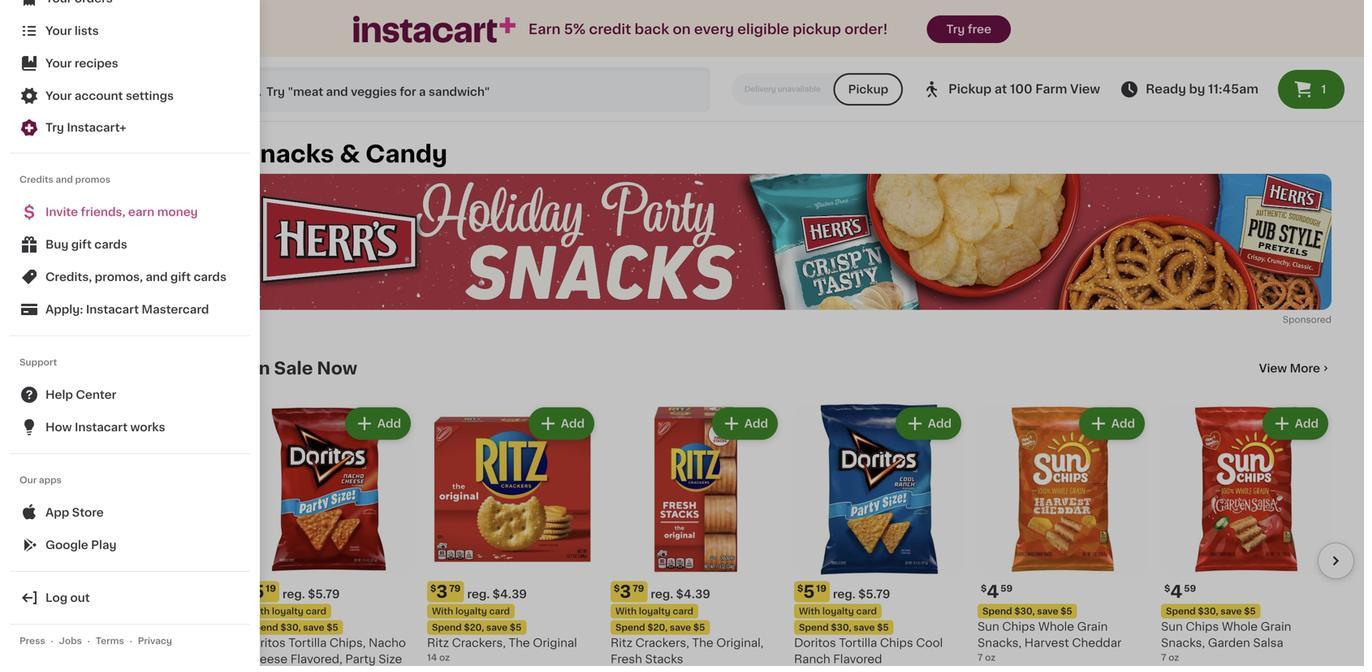 Task type: locate. For each thing, give the bounding box(es) containing it.
view
[[1071, 83, 1101, 95], [1260, 363, 1288, 374]]

pickup
[[949, 83, 992, 95], [849, 84, 889, 95]]

1 vertical spatial view
[[1260, 363, 1288, 374]]

more down the nsored
[[1291, 363, 1321, 374]]

reg. inside $ 5 19 reg. $5.79 with loyalty card spend $30, save $5 doritos tortilla chips cool ranch flavored
[[833, 589, 856, 600]]

our
[[19, 476, 37, 485]]

0 vertical spatial more
[[1291, 363, 1321, 374]]

2 4 from the left
[[1171, 583, 1183, 600]]

None search field
[[232, 67, 711, 112]]

1 79 from the left
[[449, 584, 461, 593]]

2 sun from the left
[[1162, 621, 1183, 632]]

fresh
[[611, 654, 643, 665]]

1 loyalty from the left
[[272, 607, 304, 616]]

earn 5% credit back on every eligible pickup order!
[[529, 22, 888, 36]]

lists
[[75, 25, 99, 37]]

2 add button from the left
[[530, 409, 593, 438]]

1 horizontal spatial doritos
[[795, 637, 837, 649]]

1 horizontal spatial whole
[[1222, 621, 1258, 632]]

2 7 from the left
[[1162, 653, 1167, 662]]

2 horizontal spatial ·
[[130, 636, 132, 645]]

1 4 from the left
[[987, 583, 999, 600]]

save inside 5 19 reg. $5.79 with loyalty card spend $30, save $5 doritos tortilla chips, nacho cheese flavored, party size
[[303, 623, 325, 632]]

1 vertical spatial instacart
[[75, 422, 128, 433]]

eggs
[[66, 171, 95, 182]]

1 horizontal spatial pickup
[[949, 83, 992, 95]]

ritz for 14
[[427, 637, 449, 649]]

with loyalty card price $5.19. original price $5.79. element for 5
[[795, 581, 965, 602]]

· left jobs
[[51, 636, 54, 645]]

with up the fresh at the bottom of page
[[616, 607, 637, 616]]

$ inside $ 3 79 reg. $4.39 with loyalty card spend $20, save $5 ritz crackers, the original 14 oz
[[431, 584, 437, 593]]

your up recipes
[[45, 90, 72, 102]]

2 $20, from the left
[[648, 623, 668, 632]]

5 inside $ 5 19 reg. $5.79 with loyalty card spend $30, save $5 doritos tortilla chips cool ranch flavored
[[804, 583, 815, 600]]

4 add button from the left
[[897, 409, 960, 438]]

$20,
[[464, 623, 484, 632], [648, 623, 668, 632]]

1 snacks, from the left
[[978, 637, 1022, 649]]

1 $4.39 from the left
[[493, 589, 527, 600]]

0 horizontal spatial try
[[45, 122, 64, 133]]

19 up ranch
[[817, 584, 827, 593]]

satisfaction
[[68, 213, 123, 222]]

$ for fresh
[[614, 584, 620, 593]]

0 horizontal spatial 5
[[253, 583, 264, 600]]

1 5 from the left
[[253, 583, 264, 600]]

grain inside sun chips whole grain snacks, harvest cheddar 7 oz
[[1078, 621, 1108, 632]]

spend $30, save $5 up harvest
[[983, 607, 1073, 616]]

& for chocolate & candy 'link'
[[91, 387, 100, 398]]

0 horizontal spatial gift
[[71, 239, 92, 250]]

1 horizontal spatial with loyalty card price $5.19. original price $5.79. element
[[795, 581, 965, 602]]

now
[[317, 360, 357, 377]]

nuts
[[29, 448, 56, 460]]

0 vertical spatial gift
[[71, 239, 92, 250]]

credits,
[[45, 271, 92, 283]]

chips up harvest
[[1003, 621, 1036, 632]]

3 with from the left
[[616, 607, 637, 616]]

1 oz from the left
[[440, 653, 450, 662]]

0 horizontal spatial and
[[56, 175, 73, 184]]

6 add button from the left
[[1265, 409, 1327, 438]]

dried
[[29, 479, 60, 491]]

1 $5.79 from the left
[[308, 589, 340, 600]]

store
[[72, 507, 104, 518]]

0 horizontal spatial spend $30, save $5
[[983, 607, 1073, 616]]

2 your from the top
[[45, 58, 72, 69]]

nuts & trail mix
[[29, 448, 118, 460]]

1 horizontal spatial tortilla
[[839, 637, 878, 649]]

1 grain from the left
[[1078, 621, 1108, 632]]

2 the from the left
[[693, 637, 714, 649]]

0 horizontal spatial more
[[29, 572, 59, 583]]

try instacart+
[[45, 122, 126, 133]]

loyalty
[[272, 607, 304, 616], [456, 607, 487, 616], [639, 607, 671, 616], [823, 607, 854, 616]]

2 with from the left
[[432, 607, 453, 616]]

crackers, left original
[[452, 637, 506, 649]]

your lists
[[45, 25, 99, 37]]

0 horizontal spatial 3
[[437, 583, 448, 600]]

the inside $ 3 79 reg. $4.39 with loyalty card spend $20, save $5 ritz crackers, the original 14 oz
[[509, 637, 530, 649]]

1 7 from the left
[[978, 653, 983, 662]]

1 vertical spatial snacks & candy
[[19, 263, 116, 275]]

recipes link
[[10, 99, 197, 130]]

all stores
[[171, 86, 213, 95]]

instacart logo image
[[55, 80, 153, 99]]

cards up mastercard
[[194, 271, 227, 283]]

2 $5.79 from the left
[[859, 589, 891, 600]]

4 up the sun chips whole grain snacks, garden salsa 7 oz at the right bottom of the page
[[1171, 583, 1183, 600]]

5 up cheese
[[253, 583, 264, 600]]

and up mastercard
[[146, 271, 168, 283]]

0 horizontal spatial view
[[1071, 83, 1101, 95]]

ritz up the fresh at the bottom of page
[[611, 637, 633, 649]]

pudding & gelatin link
[[10, 315, 197, 346]]

cards down club
[[94, 239, 127, 250]]

0 horizontal spatial pickup
[[849, 84, 889, 95]]

tortilla inside $ 5 19 reg. $5.79 with loyalty card spend $30, save $5 doritos tortilla chips cool ranch flavored
[[839, 637, 878, 649]]

cool
[[917, 637, 943, 649]]

beverages
[[19, 201, 82, 213]]

support element
[[10, 379, 250, 444]]

spend up cheese
[[249, 623, 278, 632]]

apps
[[39, 476, 62, 485]]

chips inside sun chips whole grain snacks, harvest cheddar 7 oz
[[1003, 621, 1036, 632]]

save inside $ 5 19 reg. $5.79 with loyalty card spend $30, save $5 doritos tortilla chips cool ranch flavored
[[854, 623, 875, 632]]

candy
[[366, 143, 448, 166], [77, 263, 116, 275], [103, 387, 141, 398]]

cookies & sweet treats
[[29, 356, 165, 367]]

with loyalty card price $5.19. original price $5.79. element up the flavored
[[795, 581, 965, 602]]

0 vertical spatial try
[[947, 24, 965, 35]]

0 vertical spatial view
[[1071, 83, 1101, 95]]

reg. inside 5 19 reg. $5.79 with loyalty card spend $30, save $5 doritos tortilla chips, nacho cheese flavored, party size
[[283, 589, 305, 600]]

1 3 from the left
[[437, 583, 448, 600]]

oz inside sun chips whole grain snacks, harvest cheddar 7 oz
[[985, 653, 996, 662]]

1 horizontal spatial $4.39
[[676, 589, 711, 600]]

view more
[[1260, 363, 1321, 374]]

with loyalty card price $3.79. original price $4.39. element up original,
[[611, 581, 782, 602]]

2 horizontal spatial fruit
[[104, 479, 130, 491]]

2 spend $30, save $5 from the left
[[1167, 607, 1257, 616]]

$4.39 for original,
[[676, 589, 711, 600]]

1 with from the left
[[249, 607, 270, 616]]

$5.79 inside 5 19 reg. $5.79 with loyalty card spend $30, save $5 doritos tortilla chips, nacho cheese flavored, party size
[[308, 589, 340, 600]]

0 horizontal spatial sun
[[978, 621, 1000, 632]]

with loyalty card price $3.79. original price $4.39. element for ritz crackers, the original
[[427, 581, 598, 602]]

1 with loyalty card price $3.79. original price $4.39. element from the left
[[427, 581, 598, 602]]

1 59 from the left
[[1001, 584, 1013, 593]]

1 horizontal spatial spend $30, save $5
[[1167, 607, 1257, 616]]

1 the from the left
[[509, 637, 530, 649]]

doritos inside $ 5 19 reg. $5.79 with loyalty card spend $30, save $5 doritos tortilla chips cool ranch flavored
[[795, 637, 837, 649]]

0 vertical spatial cards
[[94, 239, 127, 250]]

1 horizontal spatial $ 4 59
[[1165, 583, 1197, 600]]

instacart plus icon image
[[353, 16, 516, 43]]

back
[[635, 22, 670, 36]]

$ 4 59 up sun chips whole grain snacks, harvest cheddar 7 oz on the right of page
[[981, 583, 1013, 600]]

0 horizontal spatial the
[[509, 637, 530, 649]]

3 reg. from the left
[[651, 589, 674, 600]]

out
[[70, 592, 90, 604]]

with loyalty card price $3.79. original price $4.39. element
[[427, 581, 598, 602], [611, 581, 782, 602]]

0 horizontal spatial with loyalty card price $3.79. original price $4.39. element
[[427, 581, 598, 602]]

spend up the sun chips whole grain snacks, garden salsa 7 oz at the right bottom of the page
[[1167, 607, 1196, 616]]

11:45am
[[1209, 83, 1259, 95]]

$ for 14
[[431, 584, 437, 593]]

5 up ranch
[[804, 583, 815, 600]]

spend inside 5 19 reg. $5.79 with loyalty card spend $30, save $5 doritos tortilla chips, nacho cheese flavored, party size
[[249, 623, 278, 632]]

2 whole from the left
[[1222, 621, 1258, 632]]

0 horizontal spatial grain
[[1078, 621, 1108, 632]]

try for try instacart+
[[45, 122, 64, 133]]

1 vertical spatial gift
[[171, 271, 191, 283]]

7 inside sun chips whole grain snacks, harvest cheddar 7 oz
[[978, 653, 983, 662]]

grain up "salsa"
[[1261, 621, 1292, 632]]

oz for sun chips whole grain snacks, harvest cheddar
[[985, 653, 996, 662]]

1 add button from the left
[[347, 409, 409, 438]]

3 · from the left
[[130, 636, 132, 645]]

2 card from the left
[[489, 607, 510, 616]]

spend up the fresh at the bottom of page
[[616, 623, 646, 632]]

1 card from the left
[[306, 607, 327, 616]]

0 horizontal spatial $4.39
[[493, 589, 527, 600]]

1 $20, from the left
[[464, 623, 484, 632]]

promos
[[75, 175, 110, 184]]

loyalty for 14
[[456, 607, 487, 616]]

2 $4.39 from the left
[[676, 589, 711, 600]]

1 $ from the left
[[431, 584, 437, 593]]

7
[[978, 653, 983, 662], [1162, 653, 1167, 662]]

chips link
[[10, 500, 197, 531]]

0 horizontal spatial oz
[[440, 653, 450, 662]]

credits and promos element
[[10, 196, 250, 326]]

whole for garden
[[1222, 621, 1258, 632]]

1 horizontal spatial with loyalty card price $3.79. original price $4.39. element
[[611, 581, 782, 602]]

card inside $ 3 79 reg. $4.39 with loyalty card spend $20, save $5 ritz crackers, the original, fresh stacks
[[673, 607, 694, 616]]

try for try free
[[947, 24, 965, 35]]

1 tortilla from the left
[[289, 637, 327, 649]]

loyalty inside $ 3 79 reg. $4.39 with loyalty card spend $20, save $5 ritz crackers, the original, fresh stacks
[[639, 607, 671, 616]]

with loyalty card price $3.79. original price $4.39. element up original
[[427, 581, 598, 602]]

chips left cool
[[880, 637, 914, 649]]

1 your from the top
[[45, 25, 72, 37]]

0 horizontal spatial $20,
[[464, 623, 484, 632]]

3 oz from the left
[[1169, 653, 1180, 662]]

tortilla up flavored,
[[289, 637, 327, 649]]

reg. for ranch
[[833, 589, 856, 600]]

sun chips whole grain snacks, harvest cheddar 7 oz
[[978, 621, 1122, 662]]

crackers,
[[452, 637, 506, 649], [636, 637, 690, 649]]

2 with loyalty card price $3.79. original price $4.39. element from the left
[[611, 581, 782, 602]]

1 sun from the left
[[978, 621, 1000, 632]]

crackers, inside $ 3 79 reg. $4.39 with loyalty card spend $20, save $5 ritz crackers, the original, fresh stacks
[[636, 637, 690, 649]]

ritz up 14
[[427, 637, 449, 649]]

0 horizontal spatial ·
[[51, 636, 54, 645]]

3 your from the top
[[45, 90, 72, 102]]

candy inside 'link'
[[103, 387, 141, 398]]

snacks, inside sun chips whole grain snacks, harvest cheddar 7 oz
[[978, 637, 1022, 649]]

4 for sun chips whole grain snacks, harvest cheddar
[[987, 583, 999, 600]]

1 horizontal spatial the
[[693, 637, 714, 649]]

0 horizontal spatial snacks & candy
[[19, 263, 116, 275]]

snacks, left harvest
[[978, 637, 1022, 649]]

1 spend $30, save $5 from the left
[[983, 607, 1073, 616]]

1 horizontal spatial ·
[[87, 636, 90, 645]]

guarantee
[[125, 213, 172, 222]]

spend $30, save $5 for garden
[[1167, 607, 1257, 616]]

whole up harvest
[[1039, 621, 1075, 632]]

card inside $ 3 79 reg. $4.39 with loyalty card spend $20, save $5 ritz crackers, the original 14 oz
[[489, 607, 510, 616]]

grain
[[1078, 621, 1108, 632], [1261, 621, 1292, 632]]

crackers, inside $ 3 79 reg. $4.39 with loyalty card spend $20, save $5 ritz crackers, the original 14 oz
[[452, 637, 506, 649]]

gift up mastercard
[[171, 271, 191, 283]]

with up cheese
[[249, 607, 270, 616]]

& for nuts & trail mix link
[[59, 448, 68, 460]]

dips link
[[10, 531, 197, 562]]

add shoppers club to save link
[[37, 227, 171, 240]]

4 up sun chips whole grain snacks, harvest cheddar 7 oz on the right of page
[[987, 583, 999, 600]]

loyalty inside $ 3 79 reg. $4.39 with loyalty card spend $20, save $5 ritz crackers, the original 14 oz
[[456, 607, 487, 616]]

1 doritos from the left
[[244, 637, 286, 649]]

grain inside the sun chips whole grain snacks, garden salsa 7 oz
[[1261, 621, 1292, 632]]

2 $ from the left
[[614, 584, 620, 593]]

19 inside $ 5 19 reg. $5.79 with loyalty card spend $30, save $5 doritos tortilla chips cool ranch flavored
[[817, 584, 827, 593]]

pickup left at
[[949, 83, 992, 95]]

0 horizontal spatial with loyalty card price $5.19. original price $5.79. element
[[244, 581, 414, 602]]

chips up garden
[[1186, 621, 1220, 632]]

0 horizontal spatial whole
[[1039, 621, 1075, 632]]

your left lists
[[45, 25, 72, 37]]

card for fresh
[[673, 607, 694, 616]]

view right farm
[[1071, 83, 1101, 95]]

add button
[[347, 409, 409, 438], [530, 409, 593, 438], [714, 409, 777, 438], [897, 409, 960, 438], [1081, 409, 1144, 438], [1265, 409, 1327, 438]]

spend inside $ 5 19 reg. $5.79 with loyalty card spend $30, save $5 doritos tortilla chips cool ranch flavored
[[799, 623, 829, 632]]

0 horizontal spatial doritos
[[244, 637, 286, 649]]

cards inside "link"
[[194, 271, 227, 283]]

nuts & trail mix link
[[10, 439, 197, 470]]

3 $ from the left
[[798, 584, 804, 593]]

tortilla
[[289, 637, 327, 649], [839, 637, 878, 649]]

0 vertical spatial instacart
[[86, 304, 139, 315]]

1 horizontal spatial gift
[[171, 271, 191, 283]]

try down recipes
[[45, 122, 64, 133]]

loyalty inside $ 5 19 reg. $5.79 with loyalty card spend $30, save $5 doritos tortilla chips cool ranch flavored
[[823, 607, 854, 616]]

4 loyalty from the left
[[823, 607, 854, 616]]

$ 3 79 reg. $4.39 with loyalty card spend $20, save $5 ritz crackers, the original, fresh stacks
[[611, 583, 764, 665]]

79 inside $ 3 79 reg. $4.39 with loyalty card spend $20, save $5 ritz crackers, the original, fresh stacks
[[633, 584, 645, 593]]

$ 4 59 up the sun chips whole grain snacks, garden salsa 7 oz at the right bottom of the page
[[1165, 583, 1197, 600]]

19 up cheese
[[266, 584, 276, 593]]

the left original
[[509, 637, 530, 649]]

snacks,
[[978, 637, 1022, 649], [1162, 637, 1206, 649]]

2 horizontal spatial oz
[[1169, 653, 1180, 662]]

2 loyalty from the left
[[456, 607, 487, 616]]

1 reg. from the left
[[283, 589, 305, 600]]

& for 'popcorn & pretzels' 'link'
[[81, 634, 90, 645]]

0 horizontal spatial $5.79
[[308, 589, 340, 600]]

fruit left cups
[[29, 603, 55, 614]]

1 horizontal spatial ritz
[[611, 637, 633, 649]]

sun inside sun chips whole grain snacks, harvest cheddar 7 oz
[[978, 621, 1000, 632]]

· right terms "link"
[[130, 636, 132, 645]]

tortilla up the flavored
[[839, 637, 878, 649]]

3 for 14
[[437, 583, 448, 600]]

oz inside the sun chips whole grain snacks, garden salsa 7 oz
[[1169, 653, 1180, 662]]

3 up 14
[[437, 583, 448, 600]]

59 up sun chips whole grain snacks, harvest cheddar 7 oz on the right of page
[[1001, 584, 1013, 593]]

4 for sun chips whole grain snacks, garden salsa
[[1171, 583, 1183, 600]]

2 tortilla from the left
[[839, 637, 878, 649]]

pickup down order! in the right top of the page
[[849, 84, 889, 95]]

candy for chocolate & candy 'link'
[[103, 387, 141, 398]]

ritz inside $ 3 79 reg. $4.39 with loyalty card spend $20, save $5 ritz crackers, the original, fresh stacks
[[611, 637, 633, 649]]

1 with loyalty card price $5.19. original price $5.79. element from the left
[[244, 581, 414, 602]]

grain up "cheddar"
[[1078, 621, 1108, 632]]

$ inside $ 3 79 reg. $4.39 with loyalty card spend $20, save $5 ritz crackers, the original, fresh stacks
[[614, 584, 620, 593]]

2 $ 4 59 from the left
[[1165, 583, 1197, 600]]

1 horizontal spatial oz
[[985, 653, 996, 662]]

1 vertical spatial more
[[29, 572, 59, 583]]

$ 4 59
[[981, 583, 1013, 600], [1165, 583, 1197, 600]]

2 reg. from the left
[[467, 589, 490, 600]]

buy
[[45, 239, 69, 250]]

than
[[70, 197, 91, 206]]

whole up garden
[[1222, 621, 1258, 632]]

1 horizontal spatial 7
[[1162, 653, 1167, 662]]

prices
[[132, 197, 160, 206]]

1 whole from the left
[[1039, 621, 1075, 632]]

1 vertical spatial try
[[45, 122, 64, 133]]

reg. inside $ 3 79 reg. $4.39 with loyalty card spend $20, save $5 ritz crackers, the original, fresh stacks
[[651, 589, 674, 600]]

gift down shoppers
[[71, 239, 92, 250]]

1 horizontal spatial sun
[[1162, 621, 1183, 632]]

instacart for apply:
[[86, 304, 139, 315]]

2 vertical spatial your
[[45, 90, 72, 102]]

whole for harvest
[[1039, 621, 1075, 632]]

higher than in-store prices link
[[37, 195, 170, 208]]

1 horizontal spatial $5.79
[[859, 589, 891, 600]]

app store link
[[10, 496, 250, 529]]

spend $30, save $5 up the sun chips whole grain snacks, garden salsa 7 oz at the right bottom of the page
[[1167, 607, 1257, 616]]

instacart inside button
[[86, 304, 139, 315]]

5 add button from the left
[[1081, 409, 1144, 438]]

add for doritos tortilla chips, nacho cheese flavored, party size
[[378, 418, 401, 429]]

reg. for 14
[[467, 589, 490, 600]]

ritz
[[427, 637, 449, 649], [611, 637, 633, 649]]

7 for sun chips whole grain snacks, garden salsa
[[1162, 653, 1167, 662]]

1 horizontal spatial and
[[146, 271, 168, 283]]

the left original,
[[693, 637, 714, 649]]

0 vertical spatial snacks & candy
[[244, 143, 448, 166]]

try left free
[[947, 24, 965, 35]]

salsa
[[1254, 637, 1284, 649]]

$5 inside $ 3 79 reg. $4.39 with loyalty card spend $20, save $5 ritz crackers, the original 14 oz
[[510, 623, 522, 632]]

instacart up gelatin
[[86, 304, 139, 315]]

4 with from the left
[[799, 607, 821, 616]]

fruit up app store link
[[104, 479, 130, 491]]

1 horizontal spatial view
[[1260, 363, 1288, 374]]

3 add button from the left
[[714, 409, 777, 438]]

instacart up nuts & trail mix link
[[75, 422, 128, 433]]

0 horizontal spatial cards
[[94, 239, 127, 250]]

spend $30, save $5 for harvest
[[983, 607, 1073, 616]]

add button for ritz crackers, the original
[[530, 409, 593, 438]]

sun chips whole grain snacks, garden salsa 7 oz
[[1162, 621, 1292, 662]]

instacart inside support element
[[75, 422, 128, 433]]

4
[[987, 583, 999, 600], [1171, 583, 1183, 600]]

1 horizontal spatial more
[[1291, 363, 1321, 374]]

whole inside the sun chips whole grain snacks, garden salsa 7 oz
[[1222, 621, 1258, 632]]

3 card from the left
[[673, 607, 694, 616]]

card inside 5 19 reg. $5.79 with loyalty card spend $30, save $5 doritos tortilla chips, nacho cheese flavored, party size
[[306, 607, 327, 616]]

1 $ 4 59 from the left
[[981, 583, 1013, 600]]

1 vertical spatial your
[[45, 58, 72, 69]]

1 horizontal spatial 19
[[817, 584, 827, 593]]

4 reg. from the left
[[833, 589, 856, 600]]

1 horizontal spatial grain
[[1261, 621, 1292, 632]]

buy gift cards
[[45, 239, 127, 250]]

79
[[449, 584, 461, 593], [633, 584, 645, 593]]

ritz for fresh
[[611, 637, 633, 649]]

add for sun chips whole grain snacks, harvest cheddar
[[1112, 418, 1136, 429]]

0 horizontal spatial ritz
[[427, 637, 449, 649]]

4 card from the left
[[857, 607, 877, 616]]

3
[[437, 583, 448, 600], [620, 583, 631, 600]]

59 up the sun chips whole grain snacks, garden salsa 7 oz at the right bottom of the page
[[1185, 584, 1197, 593]]

$30, up the flavored
[[831, 623, 852, 632]]

sun inside the sun chips whole grain snacks, garden salsa 7 oz
[[1162, 621, 1183, 632]]

whole inside sun chips whole grain snacks, harvest cheddar 7 oz
[[1039, 621, 1075, 632]]

$ 4 59 for sun chips whole grain snacks, harvest cheddar
[[981, 583, 1013, 600]]

view down spo
[[1260, 363, 1288, 374]]

on
[[244, 360, 270, 377]]

size
[[379, 654, 402, 665]]

0 vertical spatial your
[[45, 25, 72, 37]]

card inside $ 5 19 reg. $5.79 with loyalty card spend $30, save $5 doritos tortilla chips cool ranch flavored
[[857, 607, 877, 616]]

$30, inside 5 19 reg. $5.79 with loyalty card spend $30, save $5 doritos tortilla chips, nacho cheese flavored, party size
[[281, 623, 301, 632]]

doritos up ranch
[[795, 637, 837, 649]]

0 horizontal spatial $ 4 59
[[981, 583, 1013, 600]]

1 horizontal spatial 4
[[1171, 583, 1183, 600]]

in-
[[93, 197, 106, 206]]

with loyalty card price $5.19. original price $5.79. element up chips,
[[244, 581, 414, 602]]

2 oz from the left
[[985, 653, 996, 662]]

1 horizontal spatial 5
[[804, 583, 815, 600]]

snacks, inside the sun chips whole grain snacks, garden salsa 7 oz
[[1162, 637, 1206, 649]]

snacks, left garden
[[1162, 637, 1206, 649]]

0 horizontal spatial 79
[[449, 584, 461, 593]]

1 horizontal spatial 59
[[1185, 584, 1197, 593]]

1 vertical spatial candy
[[77, 263, 116, 275]]

3 inside $ 3 79 reg. $4.39 with loyalty card spend $20, save $5 ritz crackers, the original, fresh stacks
[[620, 583, 631, 600]]

spend up ranch
[[799, 623, 829, 632]]

add for doritos tortilla chips cool ranch flavored
[[928, 418, 952, 429]]

1 horizontal spatial try
[[947, 24, 965, 35]]

1 ritz from the left
[[427, 637, 449, 649]]

19 inside 5 19 reg. $5.79 with loyalty card spend $30, save $5 doritos tortilla chips, nacho cheese flavored, party size
[[266, 584, 276, 593]]

reg. for fresh
[[651, 589, 674, 600]]

0 horizontal spatial snacks,
[[978, 637, 1022, 649]]

0 horizontal spatial 19
[[266, 584, 276, 593]]

2 crackers, from the left
[[636, 637, 690, 649]]

with loyalty card price $5.19. original price $5.79. element
[[244, 581, 414, 602], [795, 581, 965, 602]]

1 vertical spatial and
[[146, 271, 168, 283]]

$30, up harvest
[[1015, 607, 1035, 616]]

79 inside $ 3 79 reg. $4.39 with loyalty card spend $20, save $5 ritz crackers, the original 14 oz
[[449, 584, 461, 593]]

ritz inside $ 3 79 reg. $4.39 with loyalty card spend $20, save $5 ritz crackers, the original 14 oz
[[427, 637, 449, 649]]

3 inside $ 3 79 reg. $4.39 with loyalty card spend $20, save $5 ritz crackers, the original 14 oz
[[437, 583, 448, 600]]

5 $ from the left
[[1165, 584, 1171, 593]]

0 horizontal spatial crackers,
[[452, 637, 506, 649]]

stores
[[184, 86, 213, 95]]

reg. inside $ 3 79 reg. $4.39 with loyalty card spend $20, save $5 ritz crackers, the original 14 oz
[[467, 589, 490, 600]]

0 horizontal spatial tortilla
[[289, 637, 327, 649]]

2 grain from the left
[[1261, 621, 1292, 632]]

product group
[[244, 404, 414, 666], [427, 404, 598, 666], [611, 404, 782, 666], [795, 404, 965, 666], [978, 404, 1149, 666], [1162, 404, 1332, 666]]

fruit right apps
[[63, 479, 89, 491]]

and up higher
[[56, 175, 73, 184]]

gift inside "link"
[[171, 271, 191, 283]]

$30, up cheese
[[281, 623, 301, 632]]

with for 14
[[432, 607, 453, 616]]

the inside $ 3 79 reg. $4.39 with loyalty card spend $20, save $5 ritz crackers, the original, fresh stacks
[[693, 637, 714, 649]]

with up ranch
[[799, 607, 821, 616]]

with inside $ 3 79 reg. $4.39 with loyalty card spend $20, save $5 ritz crackers, the original, fresh stacks
[[616, 607, 637, 616]]

2 snacks, from the left
[[1162, 637, 1206, 649]]

2 79 from the left
[[633, 584, 645, 593]]

pickup inside popup button
[[949, 83, 992, 95]]

2 5 from the left
[[804, 583, 815, 600]]

1 horizontal spatial cards
[[194, 271, 227, 283]]

spend up 14
[[432, 623, 462, 632]]

doritos
[[244, 637, 286, 649], [795, 637, 837, 649]]

1 horizontal spatial 3
[[620, 583, 631, 600]]

100% satisfaction guarantee button
[[25, 208, 182, 224]]

1 horizontal spatial crackers,
[[636, 637, 690, 649]]

2 ritz from the left
[[611, 637, 633, 649]]

tortilla inside 5 19 reg. $5.79 with loyalty card spend $30, save $5 doritos tortilla chips, nacho cheese flavored, party size
[[289, 637, 327, 649]]

1 vertical spatial cards
[[194, 271, 227, 283]]

2 vertical spatial candy
[[103, 387, 141, 398]]

1 product group from the left
[[244, 404, 414, 666]]

crackers link
[[10, 284, 197, 315]]

1 horizontal spatial $20,
[[648, 623, 668, 632]]

2 with loyalty card price $5.19. original price $5.79. element from the left
[[795, 581, 965, 602]]

2 19 from the left
[[817, 584, 827, 593]]

$5.79 up chips,
[[308, 589, 340, 600]]

chips,
[[330, 637, 366, 649]]

$4.39
[[493, 589, 527, 600], [676, 589, 711, 600]]

account
[[75, 90, 123, 102]]

more up log
[[29, 572, 59, 583]]

your down "your lists"
[[45, 58, 72, 69]]

sweet
[[91, 356, 126, 367]]

$5.79 up the flavored
[[859, 589, 891, 600]]

5 inside 5 19 reg. $5.79 with loyalty card spend $30, save $5 doritos tortilla chips, nacho cheese flavored, party size
[[253, 583, 264, 600]]

3 up the fresh at the bottom of page
[[620, 583, 631, 600]]

sun for sun chips whole grain snacks, harvest cheddar
[[978, 621, 1000, 632]]

3 loyalty from the left
[[639, 607, 671, 616]]

& for dairy & eggs link
[[54, 171, 63, 182]]

0 horizontal spatial 7
[[978, 653, 983, 662]]

view more link
[[1260, 360, 1332, 377]]

1 horizontal spatial 79
[[633, 584, 645, 593]]

try inside try instacart+ "link"
[[45, 122, 64, 133]]

$20, inside $ 3 79 reg. $4.39 with loyalty card spend $20, save $5 ritz crackers, the original 14 oz
[[464, 623, 484, 632]]

with up 14
[[432, 607, 453, 616]]

1 horizontal spatial snacks,
[[1162, 637, 1206, 649]]

with inside $ 3 79 reg. $4.39 with loyalty card spend $20, save $5 ritz crackers, the original 14 oz
[[432, 607, 453, 616]]

beverages link
[[10, 192, 197, 223]]

7 inside the sun chips whole grain snacks, garden salsa 7 oz
[[1162, 653, 1167, 662]]

and
[[56, 175, 73, 184], [146, 271, 168, 283]]

1 crackers, from the left
[[452, 637, 506, 649]]

$4.39 inside $ 3 79 reg. $4.39 with loyalty card spend $20, save $5 ritz crackers, the original, fresh stacks
[[676, 589, 711, 600]]

crackers, up stacks
[[636, 637, 690, 649]]

your for your account settings
[[45, 90, 72, 102]]

play
[[91, 539, 117, 551]]

spend
[[983, 607, 1013, 616], [1167, 607, 1196, 616], [249, 623, 278, 632], [432, 623, 462, 632], [616, 623, 646, 632], [799, 623, 829, 632]]

2 doritos from the left
[[795, 637, 837, 649]]

try instacart+ image
[[19, 118, 39, 137]]

oz inside $ 3 79 reg. $4.39 with loyalty card spend $20, save $5 ritz crackers, the original 14 oz
[[440, 653, 450, 662]]

$4.39 inside $ 3 79 reg. $4.39 with loyalty card spend $20, save $5 ritz crackers, the original 14 oz
[[493, 589, 527, 600]]

1
[[1322, 84, 1327, 95]]

pickup at 100 farm view button
[[923, 67, 1101, 112]]

$ inside $ 5 19 reg. $5.79 with loyalty card spend $30, save $5 doritos tortilla chips cool ranch flavored
[[798, 584, 804, 593]]

snack
[[29, 418, 64, 429]]

2 3 from the left
[[620, 583, 631, 600]]

$20, inside $ 3 79 reg. $4.39 with loyalty card spend $20, save $5 ritz crackers, the original, fresh stacks
[[648, 623, 668, 632]]

5
[[253, 583, 264, 600], [804, 583, 815, 600]]

doritos up cheese
[[244, 637, 286, 649]]

· right jobs link at the left
[[87, 636, 90, 645]]

0 horizontal spatial 59
[[1001, 584, 1013, 593]]

$ for ranch
[[798, 584, 804, 593]]

0 horizontal spatial 4
[[987, 583, 999, 600]]

spend inside $ 3 79 reg. $4.39 with loyalty card spend $20, save $5 ritz crackers, the original, fresh stacks
[[616, 623, 646, 632]]

2 59 from the left
[[1185, 584, 1197, 593]]

1 19 from the left
[[266, 584, 276, 593]]

pickup inside button
[[849, 84, 889, 95]]

add for ritz crackers, the original
[[561, 418, 585, 429]]

with inside $ 5 19 reg. $5.79 with loyalty card spend $30, save $5 doritos tortilla chips cool ranch flavored
[[799, 607, 821, 616]]

log
[[45, 592, 68, 604]]



Task type: describe. For each thing, give the bounding box(es) containing it.
your for your lists
[[45, 25, 72, 37]]

store
[[106, 197, 129, 206]]

help center link
[[10, 379, 250, 411]]

add button for doritos tortilla chips, nacho cheese flavored, party size
[[347, 409, 409, 438]]

candy for snacks & candy link
[[77, 263, 116, 275]]

79 for oz
[[449, 584, 461, 593]]

item carousel region
[[244, 398, 1355, 666]]

popcorn
[[29, 634, 78, 645]]

& for cookies & sweet treats link
[[79, 356, 88, 367]]

2 product group from the left
[[427, 404, 598, 666]]

1 horizontal spatial fruit
[[63, 479, 89, 491]]

applesauce
[[103, 603, 171, 614]]

instacart for how
[[75, 422, 128, 433]]

0 vertical spatial and
[[56, 175, 73, 184]]

press link
[[16, 634, 48, 647]]

wegmans link
[[74, 141, 133, 192]]

2 · from the left
[[87, 636, 90, 645]]

snacks, for sun chips whole grain snacks, harvest cheddar
[[978, 637, 1022, 649]]

seafood
[[65, 232, 114, 244]]

by
[[1190, 83, 1206, 95]]

1 · from the left
[[51, 636, 54, 645]]

spend up sun chips whole grain snacks, harvest cheddar 7 oz on the right of page
[[983, 607, 1013, 616]]

mastercard
[[142, 304, 209, 315]]

oz for sun chips whole grain snacks, garden salsa
[[1169, 653, 1180, 662]]

privacy
[[138, 636, 172, 645]]

promos,
[[95, 271, 143, 283]]

our apps element
[[10, 496, 250, 561]]

doritos inside 5 19 reg. $5.79 with loyalty card spend $30, save $5 doritos tortilla chips, nacho cheese flavored, party size
[[244, 637, 286, 649]]

on sale now link
[[244, 359, 357, 378]]

with loyalty card price $3.79. original price $4.39. element for ritz crackers, the original, fresh stacks
[[611, 581, 782, 602]]

works
[[130, 422, 165, 433]]

harvest
[[1025, 637, 1070, 649]]

with for ranch
[[799, 607, 821, 616]]

credit
[[589, 22, 632, 36]]

with for fresh
[[616, 607, 637, 616]]

0 horizontal spatial fruit
[[29, 603, 55, 614]]

recipes
[[75, 58, 118, 69]]

more snacks link
[[10, 562, 197, 593]]

app
[[45, 507, 69, 518]]

4 $ from the left
[[981, 584, 987, 593]]

earn
[[128, 206, 155, 218]]

save inside $ 3 79 reg. $4.39 with loyalty card spend $20, save $5 ritz crackers, the original, fresh stacks
[[670, 623, 691, 632]]

59 for sun chips whole grain snacks, garden salsa
[[1185, 584, 1197, 593]]

79 for stacks
[[633, 584, 645, 593]]

grain for cheddar
[[1078, 621, 1108, 632]]

order!
[[845, 22, 888, 36]]

$5.79 inside $ 5 19 reg. $5.79 with loyalty card spend $30, save $5 doritos tortilla chips cool ranch flavored
[[859, 589, 891, 600]]

google
[[45, 539, 88, 551]]

all
[[171, 86, 182, 95]]

ready by 11:45am link
[[1120, 80, 1259, 99]]

ready by 11:45am
[[1146, 83, 1259, 95]]

59 for sun chips whole grain snacks, harvest cheddar
[[1001, 584, 1013, 593]]

1 horizontal spatial snacks & candy
[[244, 143, 448, 166]]

crackers, for oz
[[452, 637, 506, 649]]

view inside view more link
[[1260, 363, 1288, 374]]

$ 3 79 reg. $4.39 with loyalty card spend $20, save $5 ritz crackers, the original 14 oz
[[427, 583, 577, 662]]

eligible
[[738, 22, 790, 36]]

pickup at 100 farm view
[[949, 83, 1101, 95]]

try free
[[947, 24, 992, 35]]

farm
[[1036, 83, 1068, 95]]

the for original,
[[693, 637, 714, 649]]

meat & seafood link
[[10, 223, 197, 253]]

your for your recipes
[[45, 58, 72, 69]]

dips
[[29, 541, 55, 552]]

with inside 5 19 reg. $5.79 with loyalty card spend $30, save $5 doritos tortilla chips, nacho cheese flavored, party size
[[249, 607, 270, 616]]

how instacart works
[[45, 422, 165, 433]]

dried fruit & fruit snacks link
[[10, 470, 197, 500]]

add button for sun chips whole grain snacks, harvest cheddar
[[1081, 409, 1144, 438]]

higher than in-store prices
[[37, 197, 160, 206]]

on
[[673, 22, 691, 36]]

apply:
[[45, 304, 83, 315]]

and inside "link"
[[146, 271, 168, 283]]

add for ritz crackers, the original, fresh stacks
[[745, 418, 769, 429]]

your recipes link
[[10, 47, 250, 80]]

3 product group from the left
[[611, 404, 782, 666]]

our apps
[[19, 476, 62, 485]]

treats
[[129, 356, 165, 367]]

mix
[[97, 448, 118, 460]]

snack bars
[[29, 418, 93, 429]]

chocolate & candy link
[[10, 377, 197, 408]]

add for sun chips whole grain snacks, garden salsa
[[1296, 418, 1319, 429]]

chips inside $ 5 19 reg. $5.79 with loyalty card spend $30, save $5 doritos tortilla chips cool ranch flavored
[[880, 637, 914, 649]]

chips down dried
[[29, 510, 62, 522]]

with loyalty card price $5.19. original price $5.79. element for 19
[[244, 581, 414, 602]]

wegmans logo image
[[88, 141, 119, 172]]

save inside $ 3 79 reg. $4.39 with loyalty card spend $20, save $5 ritz crackers, the original 14 oz
[[487, 623, 508, 632]]

terms link
[[92, 634, 127, 647]]

spend inside $ 3 79 reg. $4.39 with loyalty card spend $20, save $5 ritz crackers, the original 14 oz
[[432, 623, 462, 632]]

gelatin
[[92, 325, 133, 336]]

0 vertical spatial candy
[[366, 143, 448, 166]]

$30, up the sun chips whole grain snacks, garden salsa 7 oz at the right bottom of the page
[[1199, 607, 1219, 616]]

how
[[45, 422, 72, 433]]

$30, inside $ 5 19 reg. $5.79 with loyalty card spend $30, save $5 doritos tortilla chips cool ranch flavored
[[831, 623, 852, 632]]

cheddar
[[1073, 637, 1122, 649]]

loyalty for fresh
[[639, 607, 671, 616]]

chips inside the sun chips whole grain snacks, garden salsa 7 oz
[[1186, 621, 1220, 632]]

4 product group from the left
[[795, 404, 965, 666]]

sun for sun chips whole grain snacks, garden salsa
[[1162, 621, 1183, 632]]

6 product group from the left
[[1162, 404, 1332, 666]]

add button for ritz crackers, the original, fresh stacks
[[714, 409, 777, 438]]

press
[[19, 636, 45, 645]]

apply: instacart mastercard button
[[10, 293, 250, 326]]

$4.39 for original
[[493, 589, 527, 600]]

spo
[[1283, 315, 1301, 324]]

nacho
[[369, 637, 406, 649]]

center
[[76, 389, 116, 401]]

credits, promos, and gift cards
[[45, 271, 227, 283]]

club
[[104, 229, 126, 238]]

3 for fresh
[[620, 583, 631, 600]]

cups
[[58, 603, 88, 614]]

ranch
[[795, 654, 831, 665]]

view inside pickup at 100 farm view popup button
[[1071, 83, 1101, 95]]

$5 inside 5 19 reg. $5.79 with loyalty card spend $30, save $5 doritos tortilla chips, nacho cheese flavored, party size
[[327, 623, 339, 632]]

flavored
[[834, 654, 883, 665]]

trail
[[71, 448, 94, 460]]

& for snacks & candy link
[[65, 263, 74, 275]]

grain for salsa
[[1261, 621, 1292, 632]]

invite
[[45, 206, 78, 218]]

100
[[1011, 83, 1033, 95]]

jobs
[[59, 636, 82, 645]]

add button for sun chips whole grain snacks, garden salsa
[[1265, 409, 1327, 438]]

$20, for oz
[[464, 623, 484, 632]]

terms
[[96, 636, 124, 645]]

apply: instacart mastercard
[[45, 304, 209, 315]]

$5 inside $ 5 19 reg. $5.79 with loyalty card spend $30, save $5 doritos tortilla chips cool ranch flavored
[[878, 623, 889, 632]]

add button for doritos tortilla chips cool ranch flavored
[[897, 409, 960, 438]]

& for pudding & gelatin link
[[80, 325, 89, 336]]

meat
[[19, 232, 50, 244]]

pickup for pickup
[[849, 84, 889, 95]]

popcorn & pretzels link
[[10, 624, 197, 655]]

original
[[533, 637, 577, 649]]

pickup button
[[834, 73, 903, 106]]

100% satisfaction guarantee
[[42, 213, 172, 222]]

loyalty for ranch
[[823, 607, 854, 616]]

original,
[[717, 637, 764, 649]]

the for original
[[509, 637, 530, 649]]

1 button
[[1279, 70, 1345, 109]]

card for ranch
[[857, 607, 877, 616]]

help center
[[45, 389, 116, 401]]

welcome dialog
[[0, 0, 260, 666]]

pickup for pickup at 100 farm view
[[949, 83, 992, 95]]

snacks & candy link
[[10, 253, 197, 284]]

$ 4 59 for sun chips whole grain snacks, garden salsa
[[1165, 583, 1197, 600]]

log out
[[45, 592, 90, 604]]

earn
[[529, 22, 561, 36]]

dairy & eggs link
[[10, 161, 197, 192]]

money
[[157, 206, 198, 218]]

recipes
[[19, 109, 67, 120]]

$20, for stacks
[[648, 623, 668, 632]]

pickup
[[793, 22, 842, 36]]

& for meat & seafood link
[[52, 232, 62, 244]]

how instacart works link
[[10, 411, 250, 444]]

card for 14
[[489, 607, 510, 616]]

free
[[968, 24, 992, 35]]

$5 inside $ 3 79 reg. $4.39 with loyalty card spend $20, save $5 ritz crackers, the original, fresh stacks
[[694, 623, 705, 632]]

settings
[[126, 90, 174, 102]]

snacks, for sun chips whole grain snacks, garden salsa
[[1162, 637, 1206, 649]]

jobs link
[[56, 634, 85, 647]]

5 product group from the left
[[978, 404, 1149, 666]]

loyalty inside 5 19 reg. $5.79 with loyalty card spend $30, save $5 doritos tortilla chips, nacho cheese flavored, party size
[[272, 607, 304, 616]]

service type group
[[732, 73, 903, 106]]

7 for sun chips whole grain snacks, harvest cheddar
[[978, 653, 983, 662]]

crackers, for stacks
[[636, 637, 690, 649]]

wegmans
[[74, 178, 133, 189]]

• sponsored: remember herr's for you holiday party image
[[244, 174, 1332, 310]]



Task type: vqa. For each thing, say whether or not it's contained in the screenshot.
THE 9
no



